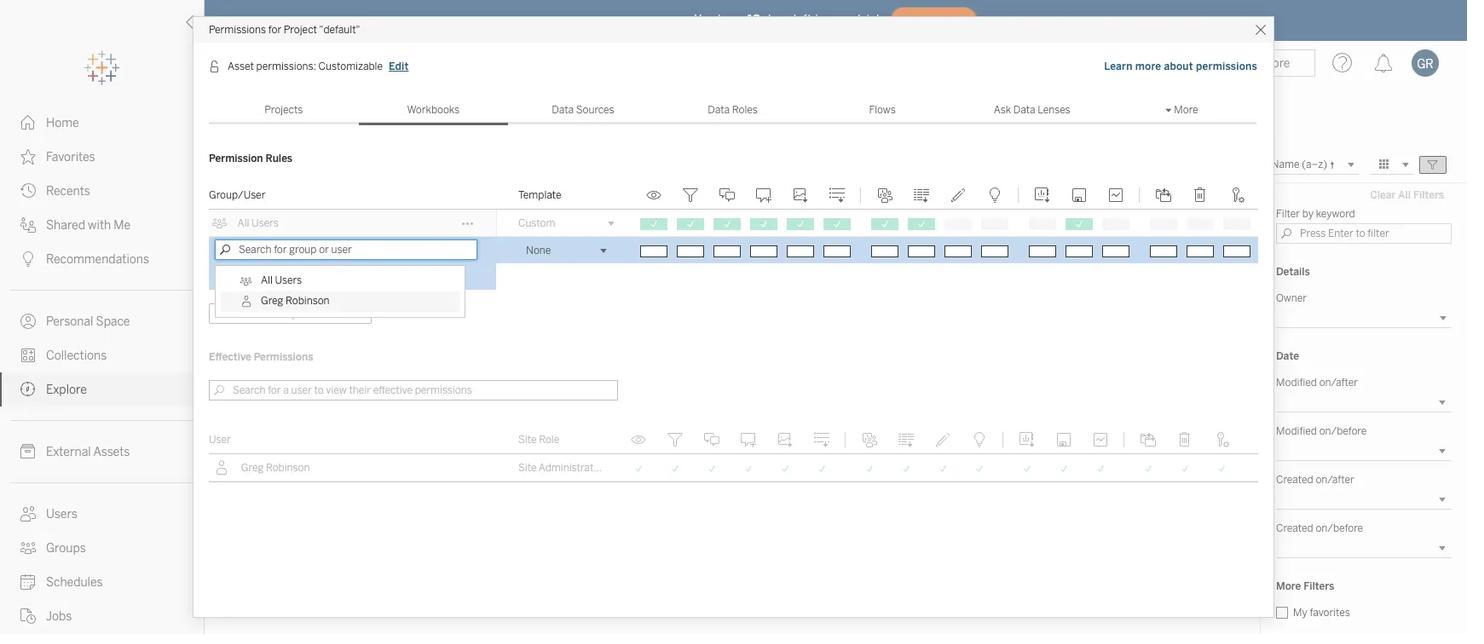 Task type: describe. For each thing, give the bounding box(es) containing it.
personal space
[[46, 315, 130, 329]]

share customized image
[[860, 432, 880, 448]]

groups
[[46, 541, 86, 556]]

automatically inside the default project that was automatically created by tableau.
[[367, 394, 431, 406]]

collections link
[[0, 339, 204, 373]]

tableau.
[[249, 409, 287, 421]]

filter by keyword
[[1277, 208, 1356, 220]]

0 vertical spatial users
[[252, 217, 279, 229]]

clear all filters
[[1370, 189, 1445, 201]]

role
[[539, 434, 560, 446]]

"default"
[[319, 24, 360, 36]]

more filters
[[1277, 581, 1335, 593]]

rules
[[266, 153, 293, 165]]

create/refresh metrics image for template
[[1106, 188, 1126, 203]]

project inside 'this project includes automatically uploaded samples.'
[[529, 394, 562, 406]]

recents link
[[0, 174, 204, 208]]

filter image for site role
[[665, 432, 686, 448]]

samples.
[[507, 409, 548, 421]]

space
[[96, 315, 130, 329]]

custom
[[518, 217, 556, 229]]

download full data image for site role
[[896, 432, 917, 448]]

permission
[[209, 153, 263, 165]]

on/before for created on/before
[[1316, 523, 1364, 535]]

by text only_f5he34f image for collections
[[20, 348, 36, 363]]

robinson inside list box
[[286, 295, 330, 307]]

schedules
[[46, 576, 103, 590]]

my
[[1294, 607, 1308, 619]]

save button
[[307, 266, 389, 287]]

that
[[326, 394, 345, 406]]

data for data sources
[[552, 104, 574, 116]]

customizable
[[319, 61, 383, 72]]

overwrite image for site role
[[1054, 432, 1074, 448]]

by text only_f5he34f image for favorites
[[20, 149, 36, 165]]

web edit image for template
[[948, 188, 969, 203]]

row containing greg robinson
[[209, 455, 1259, 482]]

details
[[1277, 266, 1310, 278]]

favorites
[[1310, 607, 1351, 619]]

trial.
[[858, 12, 883, 27]]

grid containing user
[[209, 426, 1259, 482]]

modified for modified on/after
[[1277, 377, 1317, 389]]

download image/pdf image for site role
[[775, 432, 796, 448]]

user image
[[240, 296, 252, 308]]

modified on/after
[[1277, 377, 1358, 389]]

project inside the default project that was automatically created by tableau.
[[290, 394, 323, 406]]

view image
[[628, 432, 649, 448]]

set permissions image for site role
[[1212, 432, 1232, 448]]

project
[[284, 24, 317, 36]]

permissions for project "default"
[[209, 24, 360, 36]]

by text only_f5he34f image for schedules
[[20, 575, 36, 590]]

2 vertical spatial all
[[261, 275, 273, 287]]

effective permissions
[[209, 351, 313, 363]]

set permissions image for template
[[1227, 188, 1248, 203]]

0 vertical spatial greg
[[261, 295, 283, 307]]

by text only_f5he34f image for users
[[20, 507, 36, 522]]

by text only_f5he34f image for home
[[20, 115, 36, 130]]

permission rules
[[209, 153, 293, 165]]

view image
[[644, 188, 664, 203]]

roles
[[732, 104, 758, 116]]

create/refresh metrics image for site role
[[1091, 432, 1111, 448]]

1 vertical spatial permissions
[[254, 351, 313, 363]]

my favorites
[[1294, 607, 1351, 619]]

add comments image for site role
[[738, 432, 759, 448]]

template
[[518, 189, 562, 201]]

on/before for modified on/before
[[1320, 426, 1367, 437]]

edit link
[[388, 58, 410, 75]]

workbooks
[[407, 104, 460, 116]]

external assets
[[46, 445, 130, 460]]

lenses
[[1038, 104, 1071, 116]]

download summary data image for template
[[827, 188, 848, 203]]

learn more about permissions link
[[1104, 58, 1259, 75]]

in
[[815, 12, 826, 27]]

date
[[1277, 350, 1300, 362]]

by text only_f5he34f image for recents
[[20, 183, 36, 199]]

by text only_f5he34f image for shared with me
[[20, 217, 36, 233]]

this project includes automatically uploaded samples.
[[507, 394, 715, 421]]

user permission rule image
[[214, 460, 229, 476]]

filters inside clear all filters button
[[1414, 189, 1445, 201]]

row group inside the permissions for project "default" dialog
[[209, 210, 1259, 382]]

me
[[114, 218, 131, 233]]

shared with me
[[46, 218, 131, 233]]

created
[[433, 394, 469, 406]]

move image for site role
[[1138, 432, 1159, 448]]

jobs link
[[0, 599, 204, 634]]

clear all filters button
[[1363, 185, 1452, 206]]

default inside the default project that was automatically created by tableau.
[[256, 394, 288, 406]]

delete image for site role
[[1175, 432, 1196, 448]]

Filter by keyword text field
[[1277, 223, 1452, 244]]

view comments image
[[702, 432, 722, 448]]

favorites
[[46, 150, 95, 165]]

list box inside the permissions for project "default" dialog
[[215, 265, 481, 318]]

automatically inside 'this project includes automatically uploaded samples.'
[[605, 394, 669, 406]]

grid containing group/user
[[209, 182, 1259, 410]]

0 vertical spatial all users
[[238, 217, 279, 229]]

download/save a copy image
[[1017, 432, 1038, 448]]

run explain data image
[[985, 188, 1005, 203]]

the default project that was automatically created by tableau.
[[235, 394, 469, 421]]

schedules link
[[0, 565, 204, 599]]

3 data from the left
[[1014, 104, 1036, 116]]

explore link
[[0, 373, 204, 407]]

personal
[[46, 315, 93, 329]]

cancel
[[239, 270, 272, 282]]

samples
[[507, 370, 555, 385]]

new
[[243, 159, 265, 171]]

site for site administrator creator
[[518, 462, 537, 474]]

row containing all users
[[209, 210, 1259, 238]]

users link
[[0, 497, 204, 531]]

users inside main navigation. press the up and down arrow keys to access links. element
[[46, 507, 78, 522]]

permissions
[[1196, 61, 1258, 72]]

group image
[[240, 275, 252, 287]]

about
[[1164, 61, 1194, 72]]

for
[[268, 24, 282, 36]]

asset permissions: customizable
[[228, 61, 383, 72]]

buy now button
[[890, 7, 978, 34]]

was
[[347, 394, 365, 406]]

ask data lenses
[[994, 104, 1071, 116]]

left
[[794, 12, 812, 27]]

main navigation. press the up and down arrow keys to access links. element
[[0, 106, 204, 634]]

1 vertical spatial filters
[[1304, 581, 1335, 593]]

Search for a user to view their effective permissions text field
[[209, 380, 618, 401]]

created for created on/before
[[1277, 523, 1314, 535]]

save
[[336, 270, 360, 282]]

greg robinson inside list box
[[261, 295, 330, 307]]

data roles
[[708, 104, 758, 116]]



Task type: vqa. For each thing, say whether or not it's contained in the screenshot.
trial.
yes



Task type: locate. For each thing, give the bounding box(es) containing it.
created down the "created on/after"
[[1277, 523, 1314, 535]]

0 vertical spatial overwrite image
[[1069, 188, 1090, 203]]

now
[[933, 15, 956, 26]]

view comments image
[[717, 188, 738, 203]]

row containing cancel
[[209, 237, 1259, 382]]

download full data image
[[912, 188, 932, 203], [896, 432, 917, 448]]

by text only_f5he34f image for explore
[[20, 382, 36, 397]]

permissions tab list
[[209, 95, 1257, 125]]

1 vertical spatial by
[[235, 409, 247, 421]]

download summary data image
[[827, 188, 848, 203], [812, 432, 832, 448]]

all users right the group image
[[261, 275, 302, 287]]

web edit image
[[948, 188, 969, 203], [933, 432, 953, 448]]

site down the site role on the bottom left
[[518, 462, 537, 474]]

1 horizontal spatial explore
[[225, 106, 295, 130]]

1 modified from the top
[[1277, 377, 1317, 389]]

site for site role
[[518, 434, 537, 446]]

7 by text only_f5he34f image from the top
[[20, 507, 36, 522]]

cancel button
[[215, 266, 297, 287]]

on/after for created on/after
[[1316, 474, 1355, 486]]

site role
[[518, 434, 560, 446]]

default up tableau.
[[256, 394, 288, 406]]

1 vertical spatial delete image
[[1175, 432, 1196, 448]]

3 by text only_f5he34f image from the top
[[20, 252, 36, 267]]

0 horizontal spatial all
[[238, 217, 249, 229]]

filters right clear
[[1414, 189, 1445, 201]]

robinson down save 'button'
[[286, 295, 330, 307]]

collections
[[46, 349, 107, 363]]

group permission rule image
[[212, 216, 227, 231]]

by text only_f5he34f image inside recommendations link
[[20, 252, 36, 267]]

created for created on/after
[[1277, 474, 1314, 486]]

2 data from the left
[[708, 104, 730, 116]]

by down the
[[235, 409, 247, 421]]

greg right user image
[[261, 295, 283, 307]]

by text only_f5he34f image left favorites
[[20, 149, 36, 165]]

list box
[[215, 265, 481, 318]]

more up my
[[1277, 581, 1302, 593]]

1 vertical spatial on/after
[[1316, 474, 1355, 486]]

1 vertical spatial greg
[[241, 462, 264, 474]]

on/after for modified on/after
[[1320, 377, 1358, 389]]

1 vertical spatial all
[[238, 217, 249, 229]]

row group
[[209, 210, 1259, 382]]

1 horizontal spatial data
[[708, 104, 730, 116]]

1 vertical spatial site
[[518, 462, 537, 474]]

move image
[[1154, 188, 1174, 203], [1138, 432, 1159, 448]]

asset
[[228, 61, 254, 72]]

assets
[[93, 445, 130, 460]]

buy now
[[911, 15, 956, 26]]

1 vertical spatial download full data image
[[896, 432, 917, 448]]

row group containing all users
[[209, 210, 1259, 382]]

includes
[[564, 394, 603, 406]]

learn more about permissions
[[1105, 61, 1258, 72]]

personal space link
[[0, 304, 204, 339]]

0 horizontal spatial project
[[290, 394, 323, 406]]

all inside button
[[1399, 189, 1411, 201]]

on/after down modified on/before
[[1316, 474, 1355, 486]]

on/before down the "created on/after"
[[1316, 523, 1364, 535]]

projects
[[265, 104, 303, 116]]

new button
[[225, 154, 293, 175]]

delete image for template
[[1190, 188, 1211, 203]]

all right clear
[[1399, 189, 1411, 201]]

this
[[507, 394, 526, 406]]

1 vertical spatial set permissions image
[[1212, 432, 1232, 448]]

download summary data image left share customized icon
[[812, 432, 832, 448]]

automatically right was
[[367, 394, 431, 406]]

0 horizontal spatial more
[[1174, 104, 1199, 116]]

filters up my favorites
[[1304, 581, 1335, 593]]

explore
[[225, 106, 295, 130], [46, 383, 87, 397]]

navigation panel element
[[0, 51, 204, 634]]

filter image right view icon
[[665, 432, 686, 448]]

1 site from the top
[[518, 434, 537, 446]]

0 vertical spatial created
[[1277, 474, 1314, 486]]

1 vertical spatial explore
[[46, 383, 87, 397]]

more
[[1136, 61, 1162, 72]]

explore inside main navigation. press the up and down arrow keys to access links. element
[[46, 383, 87, 397]]

ask
[[994, 104, 1011, 116]]

create/refresh metrics image right download/save a copy image
[[1106, 188, 1126, 203]]

create/refresh metrics image
[[1106, 188, 1126, 203], [1091, 432, 1111, 448]]

creator
[[606, 462, 642, 474]]

download summary data image left share customized image
[[827, 188, 848, 203]]

8 by text only_f5he34f image from the top
[[20, 541, 36, 556]]

default image
[[225, 199, 481, 357]]

1 automatically from the left
[[367, 394, 431, 406]]

robinson down tableau.
[[266, 462, 310, 474]]

download image/pdf image right view comments image at the top of page
[[790, 188, 811, 203]]

1 horizontal spatial project
[[529, 394, 562, 406]]

download image/pdf image
[[790, 188, 811, 203], [775, 432, 796, 448]]

home
[[46, 116, 79, 130]]

1 vertical spatial download summary data image
[[812, 432, 832, 448]]

by right 'filter'
[[1303, 208, 1314, 220]]

1 horizontal spatial all
[[261, 275, 273, 287]]

by text only_f5he34f image inside shared with me 'link'
[[20, 217, 36, 233]]

overwrite image right download/save a copy icon
[[1054, 432, 1074, 448]]

0 vertical spatial by
[[1303, 208, 1314, 220]]

row
[[209, 210, 1259, 238], [209, 237, 1259, 382], [209, 455, 1259, 482]]

1 vertical spatial created
[[1277, 523, 1314, 535]]

0 horizontal spatial automatically
[[367, 394, 431, 406]]

download image/pdf image for template
[[790, 188, 811, 203]]

data left roles
[[708, 104, 730, 116]]

4 by text only_f5he34f image from the top
[[20, 348, 36, 363]]

2 horizontal spatial data
[[1014, 104, 1036, 116]]

1 horizontal spatial more
[[1277, 581, 1302, 593]]

flows
[[869, 104, 896, 116]]

0 vertical spatial all
[[1399, 189, 1411, 201]]

0 vertical spatial web edit image
[[948, 188, 969, 203]]

by text only_f5he34f image inside favorites link
[[20, 149, 36, 165]]

modified on/before
[[1277, 426, 1367, 437]]

samples image
[[496, 199, 752, 357]]

created on/before
[[1277, 523, 1364, 535]]

keyword
[[1316, 208, 1356, 220]]

download image/pdf image right view comments icon
[[775, 432, 796, 448]]

administrator
[[539, 462, 604, 474]]

your
[[829, 12, 854, 27]]

add comments image right view comments icon
[[738, 432, 759, 448]]

by text only_f5he34f image inside groups link
[[20, 541, 36, 556]]

2 created from the top
[[1277, 523, 1314, 535]]

data right ask
[[1014, 104, 1036, 116]]

download summary data image for site role
[[812, 432, 832, 448]]

sources
[[576, 104, 614, 116]]

shared with me link
[[0, 208, 204, 242]]

1 vertical spatial grid
[[209, 426, 1259, 482]]

created on/after
[[1277, 474, 1355, 486]]

run explain data image
[[970, 432, 990, 448]]

greg robinson down cancel
[[261, 295, 330, 307]]

overwrite image for template
[[1069, 188, 1090, 203]]

web edit image left run explain data image
[[933, 432, 953, 448]]

1 vertical spatial modified
[[1277, 426, 1317, 437]]

0 horizontal spatial explore
[[46, 383, 87, 397]]

recommendations
[[46, 252, 149, 267]]

modified up the "created on/after"
[[1277, 426, 1317, 437]]

1 vertical spatial filter image
[[665, 432, 686, 448]]

modified down date
[[1277, 377, 1317, 389]]

groups link
[[0, 531, 204, 565]]

0 vertical spatial by text only_f5he34f image
[[20, 149, 36, 165]]

6 by text only_f5he34f image from the top
[[20, 444, 36, 460]]

10 by text only_f5he34f image from the top
[[20, 609, 36, 624]]

0 vertical spatial download image/pdf image
[[790, 188, 811, 203]]

0 vertical spatial robinson
[[286, 295, 330, 307]]

all users down group/user
[[238, 217, 279, 229]]

filter image for template
[[680, 188, 701, 203]]

all users
[[238, 217, 279, 229], [261, 275, 302, 287]]

data for data roles
[[708, 104, 730, 116]]

by text only_f5he34f image inside home 'link'
[[20, 115, 36, 130]]

0 vertical spatial permissions
[[209, 24, 266, 36]]

home link
[[0, 106, 204, 140]]

more right ▾
[[1174, 104, 1199, 116]]

on/before
[[1320, 426, 1367, 437], [1316, 523, 1364, 535]]

2 project from the left
[[529, 394, 562, 406]]

2 modified from the top
[[1277, 426, 1317, 437]]

2 vertical spatial by text only_f5he34f image
[[20, 314, 36, 329]]

permissions up asset
[[209, 24, 266, 36]]

by text only_f5he34f image inside 'recents' link
[[20, 183, 36, 199]]

download full data image right share customized image
[[912, 188, 932, 203]]

add comments image right view comments image at the top of page
[[754, 188, 774, 203]]

▾
[[1166, 104, 1172, 116]]

explore up permission rules
[[225, 106, 295, 130]]

9 by text only_f5he34f image from the top
[[20, 575, 36, 590]]

group/user
[[209, 189, 266, 201]]

0 vertical spatial filter image
[[680, 188, 701, 203]]

1 project from the left
[[290, 394, 323, 406]]

project up samples.
[[529, 394, 562, 406]]

by text only_f5he34f image
[[20, 149, 36, 165], [20, 183, 36, 199], [20, 314, 36, 329]]

filters
[[1414, 189, 1445, 201], [1304, 581, 1335, 593]]

buy
[[911, 15, 931, 26]]

move image for template
[[1154, 188, 1174, 203]]

by text only_f5he34f image for external assets
[[20, 444, 36, 460]]

0 vertical spatial download full data image
[[912, 188, 932, 203]]

0 horizontal spatial by
[[235, 409, 247, 421]]

0 horizontal spatial data
[[552, 104, 574, 116]]

you have 13 days left in your trial.
[[694, 12, 883, 27]]

external assets link
[[0, 435, 204, 469]]

list box containing all users
[[215, 265, 481, 318]]

recommendations link
[[0, 242, 204, 276]]

favorites link
[[0, 140, 204, 174]]

1 vertical spatial more
[[1277, 581, 1302, 593]]

13
[[748, 12, 761, 27]]

0 vertical spatial filters
[[1414, 189, 1445, 201]]

created
[[1277, 474, 1314, 486], [1277, 523, 1314, 535]]

by text only_f5he34f image inside explore link
[[20, 382, 36, 397]]

by text only_f5he34f image for personal space
[[20, 314, 36, 329]]

overwrite image right download/save a copy image
[[1069, 188, 1090, 203]]

1 vertical spatial greg robinson
[[241, 462, 310, 474]]

permissions:
[[256, 61, 316, 72]]

add comments image for template
[[754, 188, 774, 203]]

edit
[[389, 61, 409, 72]]

1 vertical spatial all users
[[261, 275, 302, 287]]

by text only_f5he34f image
[[20, 115, 36, 130], [20, 217, 36, 233], [20, 252, 36, 267], [20, 348, 36, 363], [20, 382, 36, 397], [20, 444, 36, 460], [20, 507, 36, 522], [20, 541, 36, 556], [20, 575, 36, 590], [20, 609, 36, 624]]

1 vertical spatial overwrite image
[[1054, 432, 1074, 448]]

greg robinson
[[261, 295, 330, 307], [241, 462, 310, 474]]

1 row from the top
[[209, 210, 1259, 238]]

delete image
[[1190, 188, 1211, 203], [1175, 432, 1196, 448]]

1 by text only_f5he34f image from the top
[[20, 149, 36, 165]]

all right group permission rule image
[[238, 217, 249, 229]]

by text only_f5he34f image inside the users link
[[20, 507, 36, 522]]

project left that
[[290, 394, 323, 406]]

by text only_f5he34f image inside the "schedules" link
[[20, 575, 36, 590]]

2 site from the top
[[518, 462, 537, 474]]

by inside the default project that was automatically created by tableau.
[[235, 409, 247, 421]]

automatically up view icon
[[605, 394, 669, 406]]

on/after up modified on/before
[[1320, 377, 1358, 389]]

filter
[[1277, 208, 1301, 220]]

0 vertical spatial more
[[1174, 104, 1199, 116]]

0 vertical spatial delete image
[[1190, 188, 1211, 203]]

by text only_f5he34f image left the "personal"
[[20, 314, 36, 329]]

by text only_f5he34f image inside jobs link
[[20, 609, 36, 624]]

download full data image right share customized icon
[[896, 432, 917, 448]]

0 vertical spatial create/refresh metrics image
[[1106, 188, 1126, 203]]

by text only_f5he34f image for groups
[[20, 541, 36, 556]]

learn
[[1105, 61, 1133, 72]]

modified for modified on/before
[[1277, 426, 1317, 437]]

modified
[[1277, 377, 1317, 389], [1277, 426, 1317, 437]]

by text only_f5he34f image left the recents
[[20, 183, 36, 199]]

by text only_f5he34f image inside collections link
[[20, 348, 36, 363]]

permissions right effective
[[254, 351, 313, 363]]

external
[[46, 445, 91, 460]]

data sources
[[552, 104, 614, 116]]

created up created on/before
[[1277, 474, 1314, 486]]

users
[[252, 217, 279, 229], [275, 275, 302, 287], [46, 507, 78, 522]]

more
[[1174, 104, 1199, 116], [1277, 581, 1302, 593]]

download/save a copy image
[[1033, 188, 1053, 203]]

1 horizontal spatial filters
[[1414, 189, 1445, 201]]

users inside list box
[[275, 275, 302, 287]]

0 vertical spatial default
[[235, 370, 275, 385]]

1 created from the top
[[1277, 474, 1314, 486]]

0 vertical spatial on/before
[[1320, 426, 1367, 437]]

default
[[235, 370, 275, 385], [256, 394, 288, 406]]

0 vertical spatial site
[[518, 434, 537, 446]]

1 grid from the top
[[209, 182, 1259, 410]]

0 vertical spatial download summary data image
[[827, 188, 848, 203]]

0 horizontal spatial filters
[[1304, 581, 1335, 593]]

0 vertical spatial set permissions image
[[1227, 188, 1248, 203]]

1 vertical spatial add comments image
[[738, 432, 759, 448]]

by
[[1303, 208, 1314, 220], [235, 409, 247, 421]]

2 grid from the top
[[209, 426, 1259, 482]]

permissions
[[209, 24, 266, 36], [254, 351, 313, 363]]

1 vertical spatial robinson
[[266, 462, 310, 474]]

by text only_f5he34f image for recommendations
[[20, 252, 36, 267]]

download full data image for template
[[912, 188, 932, 203]]

Search for group or user text field
[[215, 240, 478, 260]]

3 row from the top
[[209, 455, 1259, 482]]

all right the group image
[[261, 275, 273, 287]]

3 by text only_f5he34f image from the top
[[20, 314, 36, 329]]

1 vertical spatial users
[[275, 275, 302, 287]]

set permissions image
[[1227, 188, 1248, 203], [1212, 432, 1232, 448]]

2 automatically from the left
[[605, 394, 669, 406]]

0 vertical spatial on/after
[[1320, 377, 1358, 389]]

users up groups
[[46, 507, 78, 522]]

site administrator creator
[[518, 462, 642, 474]]

1 horizontal spatial by
[[1303, 208, 1314, 220]]

1 horizontal spatial automatically
[[605, 394, 669, 406]]

greg robinson down tableau.
[[241, 462, 310, 474]]

2 horizontal spatial all
[[1399, 189, 1411, 201]]

1 data from the left
[[552, 104, 574, 116]]

explore down collections
[[46, 383, 87, 397]]

all
[[1399, 189, 1411, 201], [238, 217, 249, 229], [261, 275, 273, 287]]

default down effective permissions
[[235, 370, 275, 385]]

0 vertical spatial modified
[[1277, 377, 1317, 389]]

by text only_f5he34f image inside personal space link
[[20, 314, 36, 329]]

1 vertical spatial default
[[256, 394, 288, 406]]

site left role
[[518, 434, 537, 446]]

0 vertical spatial add comments image
[[754, 188, 774, 203]]

1 by text only_f5he34f image from the top
[[20, 115, 36, 130]]

the
[[235, 394, 253, 406]]

greg right user permission rule image
[[241, 462, 264, 474]]

days
[[764, 12, 790, 27]]

uploaded
[[671, 394, 715, 406]]

1 vertical spatial download image/pdf image
[[775, 432, 796, 448]]

grid
[[209, 182, 1259, 410], [209, 426, 1259, 482]]

2 by text only_f5he34f image from the top
[[20, 183, 36, 199]]

▾ more
[[1166, 104, 1199, 116]]

1 vertical spatial by text only_f5he34f image
[[20, 183, 36, 199]]

by text only_f5he34f image inside the external assets link
[[20, 444, 36, 460]]

2 by text only_f5he34f image from the top
[[20, 217, 36, 233]]

filter image right view image
[[680, 188, 701, 203]]

shared
[[46, 218, 85, 233]]

user
[[209, 434, 231, 446]]

have
[[718, 12, 744, 27]]

1 vertical spatial on/before
[[1316, 523, 1364, 535]]

more inside permissions tab list
[[1174, 104, 1199, 116]]

0 vertical spatial greg robinson
[[261, 295, 330, 307]]

web edit image for site role
[[933, 432, 953, 448]]

clear
[[1370, 189, 1396, 201]]

2 vertical spatial users
[[46, 507, 78, 522]]

by text only_f5he34f image for jobs
[[20, 609, 36, 624]]

filter image
[[680, 188, 701, 203], [665, 432, 686, 448]]

effective
[[209, 351, 251, 363]]

web edit image left run explain data icon
[[948, 188, 969, 203]]

permissions for project "default" dialog
[[194, 17, 1274, 634]]

share customized image
[[875, 188, 895, 203]]

owner
[[1277, 292, 1307, 304]]

2 row from the top
[[209, 237, 1259, 382]]

users down group/user
[[252, 217, 279, 229]]

1 vertical spatial move image
[[1138, 432, 1159, 448]]

users right cancel
[[275, 275, 302, 287]]

data left sources
[[552, 104, 574, 116]]

1 vertical spatial create/refresh metrics image
[[1091, 432, 1111, 448]]

0 vertical spatial grid
[[209, 182, 1259, 410]]

on/before down 'modified on/after'
[[1320, 426, 1367, 437]]

1 vertical spatial web edit image
[[933, 432, 953, 448]]

recents
[[46, 184, 90, 199]]

0 vertical spatial move image
[[1154, 188, 1174, 203]]

add comments image
[[754, 188, 774, 203], [738, 432, 759, 448]]

5 by text only_f5he34f image from the top
[[20, 382, 36, 397]]

create/refresh metrics image right download/save a copy icon
[[1091, 432, 1111, 448]]

overwrite image
[[1069, 188, 1090, 203], [1054, 432, 1074, 448]]

0 vertical spatial explore
[[225, 106, 295, 130]]

jobs
[[46, 610, 72, 624]]



